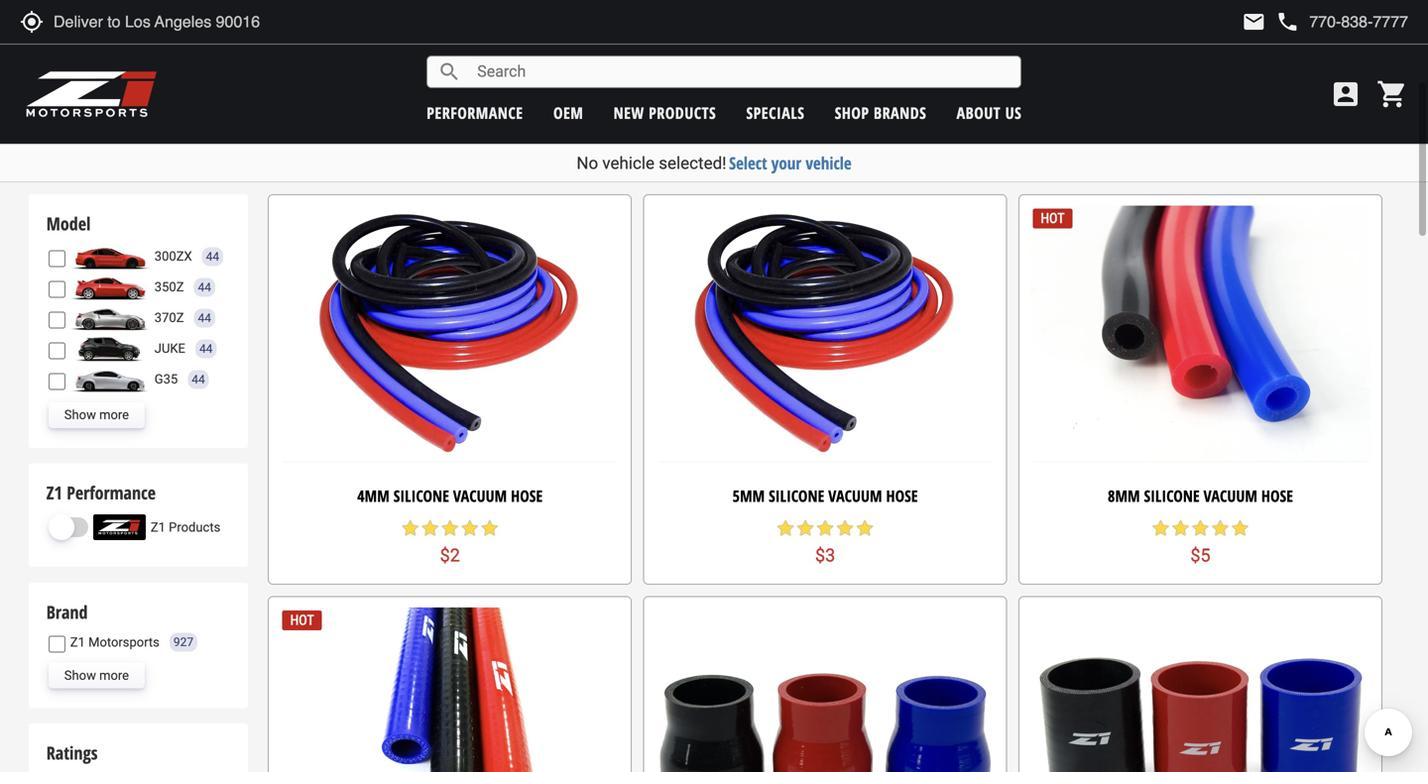 Task type: vqa. For each thing, say whether or not it's contained in the screenshot.
811
no



Task type: describe. For each thing, give the bounding box(es) containing it.
brand
[[46, 600, 88, 625]]

show more for brand
[[64, 668, 129, 683]]

Search search field
[[461, 57, 1021, 87]]

new products
[[614, 102, 716, 123]]

4mm
[[357, 485, 390, 507]]

7 star from the left
[[795, 519, 815, 539]]

account_box link
[[1325, 78, 1367, 110]]

$3
[[815, 545, 835, 566]]

ratings
[[46, 741, 98, 766]]

mail link
[[1242, 10, 1266, 34]]

$2
[[440, 545, 460, 566]]

silicone for 5mm
[[769, 485, 824, 507]]

2 star from the left
[[420, 519, 440, 539]]

phone link
[[1276, 10, 1408, 34]]

juke
[[155, 341, 185, 356]]

44 for 350z
[[198, 280, 211, 294]]

z1 performance
[[46, 481, 156, 505]]

mail phone
[[1242, 10, 1299, 34]]

5mm silicone vacuum hose
[[733, 485, 918, 507]]

hose for 4mm silicone vacuum hose
[[511, 485, 543, 507]]

12 star from the left
[[1171, 519, 1191, 539]]

8 star from the left
[[815, 519, 835, 539]]

brands
[[874, 102, 926, 123]]

motorsports
[[88, 635, 160, 650]]

hose for 8mm silicone vacuum hose
[[1261, 485, 1293, 507]]

select your vehicle link
[[729, 152, 852, 175]]

vehicle inside no vehicle selected! select your vehicle
[[602, 153, 655, 173]]

infiniti g35 coupe sedan v35 v36 skyline 2003 2004 2005 2006 2007 2008 3.5l vq35de revup rev up vq35hr z1 motorsports image
[[70, 367, 150, 393]]

star star star star star $5
[[1151, 519, 1250, 566]]

z1 products
[[151, 520, 220, 535]]

10 star from the left
[[855, 519, 875, 539]]

star star star star star $3
[[776, 519, 875, 566]]

specials
[[746, 102, 805, 123]]

z1 motorsports logo image
[[25, 69, 158, 119]]

1 horizontal spatial vehicle
[[806, 152, 852, 175]]

select
[[729, 152, 767, 175]]

shop brands
[[835, 102, 926, 123]]

mail
[[1242, 10, 1266, 34]]

about us link
[[957, 102, 1022, 123]]

no vehicle selected! select your vehicle
[[577, 152, 852, 175]]

8mm silicone vacuum hose
[[1108, 485, 1293, 507]]

927
[[173, 636, 193, 650]]

5 star from the left
[[480, 519, 500, 539]]

show more button for brand
[[48, 663, 145, 689]]

performance
[[67, 481, 156, 505]]

specials link
[[746, 102, 805, 123]]

performance link
[[427, 102, 523, 123]]

new products link
[[614, 102, 716, 123]]



Task type: locate. For each thing, give the bounding box(es) containing it.
show more button for model
[[48, 402, 145, 428]]

2 horizontal spatial vacuum
[[1204, 485, 1257, 507]]

nissan juke 2011 2012 2013 2014 2015 2016 2017 vr38dett hr15de mr16ddt hr16de z1 motorsports image
[[70, 336, 150, 362]]

vacuum up the star star star star star $2
[[453, 485, 507, 507]]

nissan 300zx z32 1990 1991 1992 1993 1994 1995 1996 vg30dett vg30de twin turbo non turbo z1 motorsports image
[[70, 244, 150, 270]]

nissan 350z z33 2003 2004 2005 2006 2007 2008 2009 vq35de 3.5l revup rev up vq35hr nismo z1 motorsports image
[[70, 275, 150, 300]]

15 star from the left
[[1230, 519, 1250, 539]]

1 horizontal spatial z1
[[70, 635, 85, 650]]

oem
[[553, 102, 583, 123]]

star star star star star $2
[[400, 519, 500, 566]]

search
[[438, 60, 461, 84]]

1 vertical spatial show
[[64, 668, 96, 683]]

z1 left performance
[[46, 481, 62, 505]]

shop brands link
[[835, 102, 926, 123]]

2 more from the top
[[99, 668, 129, 683]]

vehicle right your
[[806, 152, 852, 175]]

silicone for 4mm
[[393, 485, 449, 507]]

vacuum up star star star star star $3
[[828, 485, 882, 507]]

1 show more from the top
[[64, 408, 129, 423]]

44 for juke
[[199, 342, 213, 356]]

show more button down infiniti g35 coupe sedan v35 v36 skyline 2003 2004 2005 2006 2007 2008 3.5l vq35de revup rev up vq35hr z1 motorsports image
[[48, 402, 145, 428]]

0 vertical spatial show more button
[[48, 402, 145, 428]]

more
[[99, 408, 129, 423], [99, 668, 129, 683]]

more down infiniti g35 coupe sedan v35 v36 skyline 2003 2004 2005 2006 2007 2008 3.5l vq35de revup rev up vq35hr z1 motorsports image
[[99, 408, 129, 423]]

oem link
[[553, 102, 583, 123]]

0 horizontal spatial vacuum
[[453, 485, 507, 507]]

vacuum for 5mm silicone vacuum hose
[[828, 485, 882, 507]]

None checkbox
[[48, 281, 65, 298], [48, 373, 65, 390], [48, 636, 65, 653], [48, 281, 65, 298], [48, 373, 65, 390], [48, 636, 65, 653]]

vacuum for 8mm silicone vacuum hose
[[1204, 485, 1257, 507]]

show more down the z1 motorsports
[[64, 668, 129, 683]]

products
[[649, 102, 716, 123]]

1 vertical spatial more
[[99, 668, 129, 683]]

performance
[[427, 102, 523, 123]]

11 star from the left
[[1151, 519, 1171, 539]]

vacuum for 4mm silicone vacuum hose
[[453, 485, 507, 507]]

1 hose from the left
[[511, 485, 543, 507]]

3 vacuum from the left
[[1204, 485, 1257, 507]]

vehicle right no
[[602, 153, 655, 173]]

new
[[614, 102, 644, 123]]

44
[[206, 250, 219, 264], [198, 280, 211, 294], [198, 311, 211, 325], [199, 342, 213, 356], [192, 373, 205, 387]]

44 right g35
[[192, 373, 205, 387]]

2 silicone from the left
[[769, 485, 824, 507]]

1 star from the left
[[400, 519, 420, 539]]

$5
[[1190, 545, 1210, 566]]

0 horizontal spatial silicone
[[393, 485, 449, 507]]

6 star from the left
[[776, 519, 795, 539]]

None checkbox
[[48, 250, 65, 267], [48, 312, 65, 329], [48, 342, 65, 359], [48, 250, 65, 267], [48, 312, 65, 329], [48, 342, 65, 359]]

1 horizontal spatial vacuum
[[828, 485, 882, 507]]

3 hose from the left
[[1261, 485, 1293, 507]]

z1 for z1 motorsports
[[70, 635, 85, 650]]

show for brand
[[64, 668, 96, 683]]

44 right 370z
[[198, 311, 211, 325]]

shop
[[835, 102, 869, 123]]

my_location
[[20, 10, 44, 34]]

2 show more button from the top
[[48, 663, 145, 689]]

5mm
[[733, 485, 765, 507]]

3 star from the left
[[440, 519, 460, 539]]

2 vertical spatial z1
[[70, 635, 85, 650]]

2 horizontal spatial hose
[[1261, 485, 1293, 507]]

2 hose from the left
[[886, 485, 918, 507]]

44 for 300zx
[[206, 250, 219, 264]]

1 show from the top
[[64, 408, 96, 423]]

0 horizontal spatial vehicle
[[602, 153, 655, 173]]

2 vacuum from the left
[[828, 485, 882, 507]]

vehicle
[[806, 152, 852, 175], [602, 153, 655, 173]]

0 vertical spatial more
[[99, 408, 129, 423]]

products
[[169, 520, 220, 535]]

44 for g35
[[192, 373, 205, 387]]

44 for 370z
[[198, 311, 211, 325]]

13 star from the left
[[1191, 519, 1210, 539]]

vacuum
[[453, 485, 507, 507], [828, 485, 882, 507], [1204, 485, 1257, 507]]

no
[[577, 153, 598, 173]]

z1 down brand
[[70, 635, 85, 650]]

g35
[[155, 372, 178, 387]]

z1 motorsports
[[70, 635, 160, 650]]

9 star from the left
[[835, 519, 855, 539]]

show
[[64, 408, 96, 423], [64, 668, 96, 683]]

silicone for 8mm
[[1144, 485, 1200, 507]]

1 show more button from the top
[[48, 402, 145, 428]]

1 vertical spatial show more
[[64, 668, 129, 683]]

1 silicone from the left
[[393, 485, 449, 507]]

2 horizontal spatial z1
[[151, 520, 166, 535]]

1 vertical spatial show more button
[[48, 663, 145, 689]]

show down the z1 motorsports
[[64, 668, 96, 683]]

0 vertical spatial show more
[[64, 408, 129, 423]]

0 vertical spatial z1
[[46, 481, 62, 505]]

more for model
[[99, 408, 129, 423]]

hose for 5mm silicone vacuum hose
[[886, 485, 918, 507]]

silicone right the 8mm
[[1144, 485, 1200, 507]]

4mm silicone vacuum hose
[[357, 485, 543, 507]]

show more
[[64, 408, 129, 423], [64, 668, 129, 683]]

shopping_cart
[[1376, 78, 1408, 110]]

star
[[400, 519, 420, 539], [420, 519, 440, 539], [440, 519, 460, 539], [460, 519, 480, 539], [480, 519, 500, 539], [776, 519, 795, 539], [795, 519, 815, 539], [815, 519, 835, 539], [835, 519, 855, 539], [855, 519, 875, 539], [1151, 519, 1171, 539], [1171, 519, 1191, 539], [1191, 519, 1210, 539], [1210, 519, 1230, 539], [1230, 519, 1250, 539]]

0 horizontal spatial hose
[[511, 485, 543, 507]]

14 star from the left
[[1210, 519, 1230, 539]]

show for model
[[64, 408, 96, 423]]

show more down infiniti g35 coupe sedan v35 v36 skyline 2003 2004 2005 2006 2007 2008 3.5l vq35de revup rev up vq35hr z1 motorsports image
[[64, 408, 129, 423]]

show more button down the z1 motorsports
[[48, 663, 145, 689]]

silicone right 4mm
[[393, 485, 449, 507]]

us
[[1005, 102, 1022, 123]]

z1
[[46, 481, 62, 505], [151, 520, 166, 535], [70, 635, 85, 650]]

about
[[957, 102, 1001, 123]]

3 silicone from the left
[[1144, 485, 1200, 507]]

44 right 350z
[[198, 280, 211, 294]]

your
[[771, 152, 801, 175]]

1 vertical spatial z1
[[151, 520, 166, 535]]

silicone right 5mm
[[769, 485, 824, 507]]

show more button
[[48, 402, 145, 428], [48, 663, 145, 689]]

show down infiniti g35 coupe sedan v35 v36 skyline 2003 2004 2005 2006 2007 2008 3.5l vq35de revup rev up vq35hr z1 motorsports image
[[64, 408, 96, 423]]

0 horizontal spatial z1
[[46, 481, 62, 505]]

silicone
[[393, 485, 449, 507], [769, 485, 824, 507], [1144, 485, 1200, 507]]

account_box
[[1330, 78, 1362, 110]]

44 right juke
[[199, 342, 213, 356]]

selected!
[[659, 153, 726, 173]]

show more for model
[[64, 408, 129, 423]]

z1 left the products
[[151, 520, 166, 535]]

more for brand
[[99, 668, 129, 683]]

1 more from the top
[[99, 408, 129, 423]]

more down the z1 motorsports
[[99, 668, 129, 683]]

0 vertical spatial show
[[64, 408, 96, 423]]

2 show more from the top
[[64, 668, 129, 683]]

1 vacuum from the left
[[453, 485, 507, 507]]

2 horizontal spatial silicone
[[1144, 485, 1200, 507]]

44 right 300zx
[[206, 250, 219, 264]]

model
[[46, 212, 91, 236]]

shopping_cart link
[[1372, 78, 1408, 110]]

8mm
[[1108, 485, 1140, 507]]

z1 for z1 performance
[[46, 481, 62, 505]]

300zx
[[155, 249, 192, 264]]

nissan 370z z34 2009 2010 2011 2012 2013 2014 2015 2016 2017 2018 2019 3.7l vq37vhr vhr nismo z1 motorsports image
[[70, 305, 150, 331]]

about us
[[957, 102, 1022, 123]]

2 show from the top
[[64, 668, 96, 683]]

hose
[[511, 485, 543, 507], [886, 485, 918, 507], [1261, 485, 1293, 507]]

350z
[[155, 280, 184, 295]]

370z
[[155, 310, 184, 325]]

vacuum up the star star star star star $5
[[1204, 485, 1257, 507]]

z1 for z1 products
[[151, 520, 166, 535]]

4 star from the left
[[460, 519, 480, 539]]

1 horizontal spatial silicone
[[769, 485, 824, 507]]

1 horizontal spatial hose
[[886, 485, 918, 507]]

phone
[[1276, 10, 1299, 34]]



